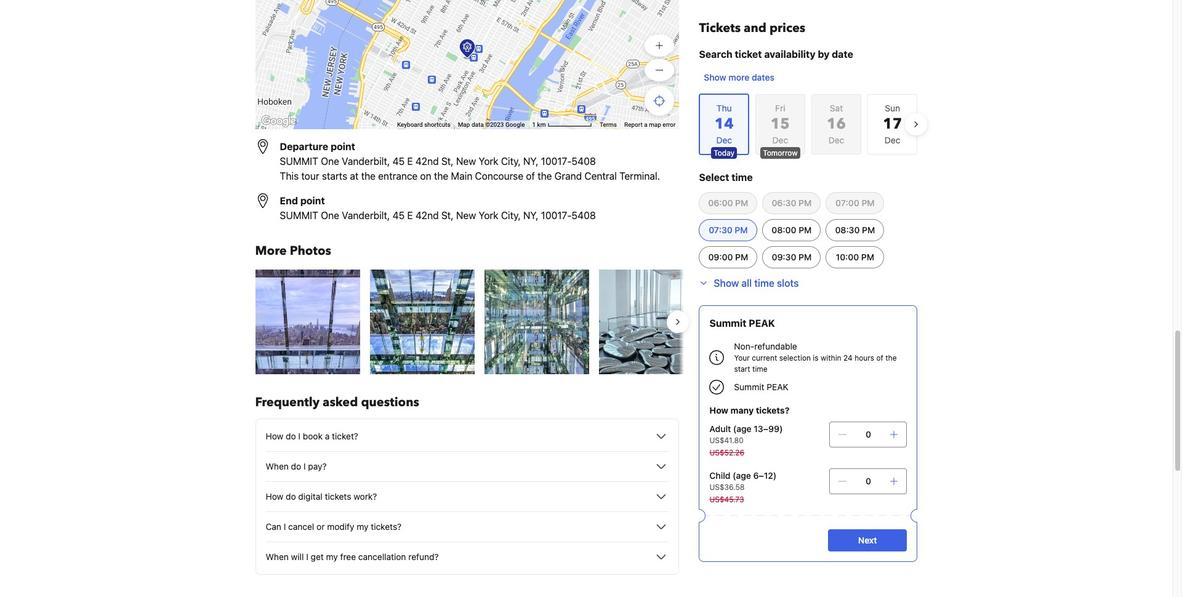 Task type: vqa. For each thing, say whether or not it's contained in the screenshot.
leftmost Only
no



Task type: locate. For each thing, give the bounding box(es) containing it.
10:00 pm
[[836, 252, 875, 262]]

pay?
[[308, 461, 327, 472]]

my inside when will i get my free cancellation refund? dropdown button
[[326, 552, 338, 562]]

45 up entrance
[[393, 156, 405, 167]]

0 vertical spatial one
[[321, 156, 339, 167]]

2 dec from the left
[[829, 135, 844, 145]]

time right all
[[754, 278, 775, 289]]

1 city, from the top
[[501, 156, 521, 167]]

pm for 08:00 pm
[[799, 225, 812, 235]]

vanderbilt, inside "departure point summit one vanderbilt, 45 e 42nd st, new york city, ny, 10017-5408 this tour starts at the entrance on the main concourse of the grand central terminal."
[[342, 156, 390, 167]]

pm right 08:00
[[799, 225, 812, 235]]

city, for departure point summit one vanderbilt, 45 e 42nd st, new york city, ny, 10017-5408 this tour starts at the entrance on the main concourse of the grand central terminal.
[[501, 156, 521, 167]]

5408 inside end point summit one vanderbilt, 45 e 42nd st, new york city, ny, 10017-5408
[[572, 210, 596, 221]]

i for get
[[306, 552, 308, 562]]

york down concourse
[[479, 210, 499, 221]]

0 vertical spatial city,
[[501, 156, 521, 167]]

1 5408 from the top
[[572, 156, 596, 167]]

2 summit from the top
[[280, 210, 318, 221]]

vanderbilt, up at
[[342, 156, 390, 167]]

1 vertical spatial summit
[[280, 210, 318, 221]]

0 vertical spatial show
[[704, 72, 726, 83]]

i
[[298, 431, 301, 442], [304, 461, 306, 472], [284, 522, 286, 532], [306, 552, 308, 562]]

2 45 from the top
[[393, 210, 405, 221]]

st, inside "departure point summit one vanderbilt, 45 e 42nd st, new york city, ny, 10017-5408 this tour starts at the entrance on the main concourse of the grand central terminal."
[[441, 156, 454, 167]]

a right book
[[325, 431, 330, 442]]

45 for departure
[[393, 156, 405, 167]]

1 vertical spatial 5408
[[572, 210, 596, 221]]

one inside end point summit one vanderbilt, 45 e 42nd st, new york city, ny, 10017-5408
[[321, 210, 339, 221]]

pm right 09:30
[[799, 252, 812, 262]]

st,
[[441, 156, 454, 167], [441, 210, 454, 221]]

0 for adult (age 13–99)
[[866, 429, 871, 440]]

summit inside end point summit one vanderbilt, 45 e 42nd st, new york city, ny, 10017-5408
[[280, 210, 318, 221]]

how up adult
[[710, 405, 729, 416]]

0 vertical spatial 5408
[[572, 156, 596, 167]]

45 inside "departure point summit one vanderbilt, 45 e 42nd st, new york city, ny, 10017-5408 this tour starts at the entrance on the main concourse of the grand central terminal."
[[393, 156, 405, 167]]

2 0 from the top
[[866, 476, 871, 486]]

book
[[303, 431, 323, 442]]

0 vertical spatial tickets?
[[756, 405, 790, 416]]

pm right 07:30
[[735, 225, 748, 235]]

5408 for end point summit one vanderbilt, 45 e 42nd st, new york city, ny, 10017-5408
[[572, 210, 596, 221]]

i left book
[[298, 431, 301, 442]]

how up the "can"
[[266, 491, 283, 502]]

summit down 'departure'
[[280, 156, 318, 167]]

0 vertical spatial 42nd
[[416, 156, 439, 167]]

45
[[393, 156, 405, 167], [393, 210, 405, 221]]

one for departure
[[321, 156, 339, 167]]

of right hours
[[877, 353, 884, 363]]

show
[[704, 72, 726, 83], [714, 278, 739, 289]]

0 vertical spatial (age
[[733, 424, 752, 434]]

1 vertical spatial 42nd
[[416, 210, 439, 221]]

1 vertical spatial peak
[[767, 382, 789, 392]]

cancellation
[[358, 552, 406, 562]]

st, inside end point summit one vanderbilt, 45 e 42nd st, new york city, ny, 10017-5408
[[441, 210, 454, 221]]

0
[[866, 429, 871, 440], [866, 476, 871, 486]]

do left digital
[[286, 491, 296, 502]]

2 vertical spatial do
[[286, 491, 296, 502]]

1 vertical spatial region
[[245, 265, 704, 379]]

09:00
[[708, 252, 733, 262]]

0 vertical spatial ny,
[[523, 156, 539, 167]]

2 e from the top
[[407, 210, 413, 221]]

i for book
[[298, 431, 301, 442]]

0 vertical spatial region
[[689, 89, 928, 160]]

point up the starts
[[331, 141, 355, 152]]

1 vertical spatial time
[[754, 278, 775, 289]]

this
[[280, 171, 299, 182]]

of right concourse
[[526, 171, 535, 182]]

i left 'pay?'
[[304, 461, 306, 472]]

when left "will"
[[266, 552, 289, 562]]

new for departure
[[456, 156, 476, 167]]

ny, inside end point summit one vanderbilt, 45 e 42nd st, new york city, ny, 10017-5408
[[523, 210, 539, 221]]

how down frequently
[[266, 431, 283, 442]]

2 ny, from the top
[[523, 210, 539, 221]]

vanderbilt, inside end point summit one vanderbilt, 45 e 42nd st, new york city, ny, 10017-5408
[[342, 210, 390, 221]]

e down entrance
[[407, 210, 413, 221]]

10:00
[[836, 252, 859, 262]]

42nd inside "departure point summit one vanderbilt, 45 e 42nd st, new york city, ny, 10017-5408 this tour starts at the entrance on the main concourse of the grand central terminal."
[[416, 156, 439, 167]]

summit peak up non-
[[710, 318, 775, 329]]

pm for 09:30 pm
[[799, 252, 812, 262]]

1 vertical spatial vanderbilt,
[[342, 210, 390, 221]]

of
[[526, 171, 535, 182], [877, 353, 884, 363]]

show left all
[[714, 278, 739, 289]]

of inside "departure point summit one vanderbilt, 45 e 42nd st, new york city, ny, 10017-5408 this tour starts at the entrance on the main concourse of the grand central terminal."
[[526, 171, 535, 182]]

how
[[710, 405, 729, 416], [266, 431, 283, 442], [266, 491, 283, 502]]

1 vertical spatial summit
[[734, 382, 765, 392]]

07:00
[[836, 198, 860, 208]]

1 when from the top
[[266, 461, 289, 472]]

0 vertical spatial when
[[266, 461, 289, 472]]

do left book
[[286, 431, 296, 442]]

region containing 15
[[689, 89, 928, 160]]

0 vertical spatial summit
[[280, 156, 318, 167]]

city, down concourse
[[501, 210, 521, 221]]

city, inside end point summit one vanderbilt, 45 e 42nd st, new york city, ny, 10017-5408
[[501, 210, 521, 221]]

45 down entrance
[[393, 210, 405, 221]]

st, up main
[[441, 156, 454, 167]]

point inside end point summit one vanderbilt, 45 e 42nd st, new york city, ny, 10017-5408
[[300, 195, 325, 206]]

0 vertical spatial vanderbilt,
[[342, 156, 390, 167]]

show down search
[[704, 72, 726, 83]]

new inside "departure point summit one vanderbilt, 45 e 42nd st, new york city, ny, 10017-5408 this tour starts at the entrance on the main concourse of the grand central terminal."
[[456, 156, 476, 167]]

point right 'end'
[[300, 195, 325, 206]]

york up concourse
[[479, 156, 499, 167]]

city, for end point summit one vanderbilt, 45 e 42nd st, new york city, ny, 10017-5408
[[501, 210, 521, 221]]

1 horizontal spatial my
[[357, 522, 369, 532]]

1 vertical spatial do
[[291, 461, 301, 472]]

new down main
[[456, 210, 476, 221]]

summit inside "departure point summit one vanderbilt, 45 e 42nd st, new york city, ny, 10017-5408 this tour starts at the entrance on the main concourse of the grand central terminal."
[[280, 156, 318, 167]]

my right get
[[326, 552, 338, 562]]

dec inside sat 16 dec
[[829, 135, 844, 145]]

dec inside fri 15 dec tomorrow
[[773, 135, 788, 145]]

0 vertical spatial york
[[479, 156, 499, 167]]

0 horizontal spatial my
[[326, 552, 338, 562]]

vanderbilt, down at
[[342, 210, 390, 221]]

york for end point summit one vanderbilt, 45 e 42nd st, new york city, ny, 10017-5408
[[479, 210, 499, 221]]

the right on
[[434, 171, 448, 182]]

new up main
[[456, 156, 476, 167]]

st, down main
[[441, 210, 454, 221]]

42nd for departure
[[416, 156, 439, 167]]

st, for end
[[441, 210, 454, 221]]

i right the "can"
[[284, 522, 286, 532]]

10017- down the grand
[[541, 210, 572, 221]]

2 city, from the top
[[501, 210, 521, 221]]

do for book
[[286, 431, 296, 442]]

show more dates button
[[699, 67, 780, 89]]

0 vertical spatial a
[[644, 121, 648, 128]]

0 vertical spatial summit
[[710, 318, 747, 329]]

my inside can i cancel or modify my tickets? dropdown button
[[357, 522, 369, 532]]

(age up "us$36.58"
[[733, 470, 751, 481]]

one up the starts
[[321, 156, 339, 167]]

when do i pay?
[[266, 461, 327, 472]]

1 new from the top
[[456, 156, 476, 167]]

york inside "departure point summit one vanderbilt, 45 e 42nd st, new york city, ny, 10017-5408 this tour starts at the entrance on the main concourse of the grand central terminal."
[[479, 156, 499, 167]]

next button
[[828, 530, 907, 552]]

0 vertical spatial 10017-
[[541, 156, 572, 167]]

pm right 09:00 at the right top of the page
[[735, 252, 748, 262]]

e up entrance
[[407, 156, 413, 167]]

2 st, from the top
[[441, 210, 454, 221]]

e for departure
[[407, 156, 413, 167]]

e
[[407, 156, 413, 167], [407, 210, 413, 221]]

pm
[[735, 198, 748, 208], [799, 198, 812, 208], [862, 198, 875, 208], [735, 225, 748, 235], [799, 225, 812, 235], [862, 225, 875, 235], [735, 252, 748, 262], [799, 252, 812, 262], [861, 252, 875, 262]]

do left 'pay?'
[[291, 461, 301, 472]]

tickets? up cancellation
[[371, 522, 402, 532]]

(age for 13–99)
[[733, 424, 752, 434]]

2 vertical spatial how
[[266, 491, 283, 502]]

one inside "departure point summit one vanderbilt, 45 e 42nd st, new york city, ny, 10017-5408 this tour starts at the entrance on the main concourse of the grand central terminal."
[[321, 156, 339, 167]]

google
[[506, 121, 525, 128]]

work?
[[354, 491, 377, 502]]

time down current
[[753, 365, 768, 374]]

2 10017- from the top
[[541, 210, 572, 221]]

07:00 pm
[[836, 198, 875, 208]]

1 vertical spatial 10017-
[[541, 210, 572, 221]]

0 vertical spatial time
[[732, 172, 753, 183]]

the right hours
[[886, 353, 897, 363]]

2 when from the top
[[266, 552, 289, 562]]

0 vertical spatial do
[[286, 431, 296, 442]]

york inside end point summit one vanderbilt, 45 e 42nd st, new york city, ny, 10017-5408
[[479, 210, 499, 221]]

show all time slots
[[714, 278, 799, 289]]

1 vertical spatial tickets?
[[371, 522, 402, 532]]

0 vertical spatial my
[[357, 522, 369, 532]]

42nd down on
[[416, 210, 439, 221]]

1 st, from the top
[[441, 156, 454, 167]]

42nd for end
[[416, 210, 439, 221]]

1 42nd from the top
[[416, 156, 439, 167]]

terminal.
[[620, 171, 660, 182]]

0 horizontal spatial point
[[300, 195, 325, 206]]

0 vertical spatial e
[[407, 156, 413, 167]]

ny, down concourse
[[523, 210, 539, 221]]

time right select
[[732, 172, 753, 183]]

06:30 pm
[[772, 198, 812, 208]]

1 (age from the top
[[733, 424, 752, 434]]

when do i pay? button
[[266, 459, 669, 474]]

1 horizontal spatial tickets?
[[756, 405, 790, 416]]

1 horizontal spatial point
[[331, 141, 355, 152]]

a left the map
[[644, 121, 648, 128]]

hours
[[855, 353, 874, 363]]

pm for 06:00 pm
[[735, 198, 748, 208]]

5408 for departure point summit one vanderbilt, 45 e 42nd st, new york city, ny, 10017-5408 this tour starts at the entrance on the main concourse of the grand central terminal.
[[572, 156, 596, 167]]

summit peak down start on the right bottom of page
[[734, 382, 789, 392]]

how do i book a ticket? button
[[266, 429, 669, 444]]

non-refundable your current selection is within 24 hours of the start time
[[734, 341, 897, 374]]

tomorrow
[[763, 148, 798, 158]]

1 vertical spatial st,
[[441, 210, 454, 221]]

1 summit from the top
[[280, 156, 318, 167]]

will
[[291, 552, 304, 562]]

1 vertical spatial one
[[321, 210, 339, 221]]

tour
[[301, 171, 319, 182]]

summit down 'end'
[[280, 210, 318, 221]]

google image
[[258, 113, 299, 129]]

report
[[624, 121, 643, 128]]

point inside "departure point summit one vanderbilt, 45 e 42nd st, new york city, ny, 10017-5408 this tour starts at the entrance on the main concourse of the grand central terminal."
[[331, 141, 355, 152]]

42nd inside end point summit one vanderbilt, 45 e 42nd st, new york city, ny, 10017-5408
[[416, 210, 439, 221]]

keyboard shortcuts
[[397, 121, 451, 128]]

2 new from the top
[[456, 210, 476, 221]]

how do digital tickets work?
[[266, 491, 377, 502]]

1 vanderbilt, from the top
[[342, 156, 390, 167]]

of inside non-refundable your current selection is within 24 hours of the start time
[[877, 353, 884, 363]]

0 vertical spatial 0
[[866, 429, 871, 440]]

ny, inside "departure point summit one vanderbilt, 45 e 42nd st, new york city, ny, 10017-5408 this tour starts at the entrance on the main concourse of the grand central terminal."
[[523, 156, 539, 167]]

when will i get my free cancellation refund? button
[[266, 550, 669, 565]]

1 vertical spatial how
[[266, 431, 283, 442]]

entrance
[[378, 171, 418, 182]]

summit down start on the right bottom of page
[[734, 382, 765, 392]]

modify
[[327, 522, 354, 532]]

summit
[[280, 156, 318, 167], [280, 210, 318, 221]]

region
[[689, 89, 928, 160], [245, 265, 704, 379]]

i right "will"
[[306, 552, 308, 562]]

ticket
[[735, 49, 762, 60]]

0 horizontal spatial a
[[325, 431, 330, 442]]

1 vertical spatial e
[[407, 210, 413, 221]]

e inside "departure point summit one vanderbilt, 45 e 42nd st, new york city, ny, 10017-5408 this tour starts at the entrance on the main concourse of the grand central terminal."
[[407, 156, 413, 167]]

1 10017- from the top
[[541, 156, 572, 167]]

1 dec from the left
[[773, 135, 788, 145]]

e inside end point summit one vanderbilt, 45 e 42nd st, new york city, ny, 10017-5408
[[407, 210, 413, 221]]

10017- inside end point summit one vanderbilt, 45 e 42nd st, new york city, ny, 10017-5408
[[541, 210, 572, 221]]

1 vertical spatial york
[[479, 210, 499, 221]]

0 vertical spatial of
[[526, 171, 535, 182]]

1 horizontal spatial of
[[877, 353, 884, 363]]

1 vertical spatial city,
[[501, 210, 521, 221]]

1 vertical spatial 0
[[866, 476, 871, 486]]

1 horizontal spatial dec
[[829, 135, 844, 145]]

peak up refundable
[[749, 318, 775, 329]]

1 vertical spatial of
[[877, 353, 884, 363]]

tickets?
[[756, 405, 790, 416], [371, 522, 402, 532]]

summit peak
[[710, 318, 775, 329], [734, 382, 789, 392]]

my right modify at the left bottom of page
[[357, 522, 369, 532]]

0 horizontal spatial of
[[526, 171, 535, 182]]

5408 inside "departure point summit one vanderbilt, 45 e 42nd st, new york city, ny, 10017-5408 this tour starts at the entrance on the main concourse of the grand central terminal."
[[572, 156, 596, 167]]

2 vertical spatial time
[[753, 365, 768, 374]]

1 vertical spatial a
[[325, 431, 330, 442]]

09:30 pm
[[772, 252, 812, 262]]

pm right "08:30"
[[862, 225, 875, 235]]

when for when will i get my free cancellation refund?
[[266, 552, 289, 562]]

2 5408 from the top
[[572, 210, 596, 221]]

summit for departure
[[280, 156, 318, 167]]

ny, for end point summit one vanderbilt, 45 e 42nd st, new york city, ny, 10017-5408
[[523, 210, 539, 221]]

0 vertical spatial how
[[710, 405, 729, 416]]

one
[[321, 156, 339, 167], [321, 210, 339, 221]]

selection
[[779, 353, 811, 363]]

one down the starts
[[321, 210, 339, 221]]

dec inside sun 17 dec
[[885, 135, 901, 145]]

5408 down the grand
[[572, 210, 596, 221]]

0 vertical spatial st,
[[441, 156, 454, 167]]

dec down 16
[[829, 135, 844, 145]]

2 horizontal spatial dec
[[885, 135, 901, 145]]

1 york from the top
[[479, 156, 499, 167]]

0 vertical spatial 45
[[393, 156, 405, 167]]

2 42nd from the top
[[416, 210, 439, 221]]

pm right 06:00
[[735, 198, 748, 208]]

1 vertical spatial when
[[266, 552, 289, 562]]

how for how many tickets?
[[710, 405, 729, 416]]

more photos
[[255, 243, 331, 259]]

1 vertical spatial new
[[456, 210, 476, 221]]

1 vertical spatial 45
[[393, 210, 405, 221]]

when left 'pay?'
[[266, 461, 289, 472]]

10017- for end point summit one vanderbilt, 45 e 42nd st, new york city, ny, 10017-5408
[[541, 210, 572, 221]]

0 vertical spatial point
[[331, 141, 355, 152]]

summit
[[710, 318, 747, 329], [734, 382, 765, 392]]

1 e from the top
[[407, 156, 413, 167]]

more
[[255, 243, 287, 259]]

1 one from the top
[[321, 156, 339, 167]]

how do digital tickets work? button
[[266, 490, 669, 504]]

1 45 from the top
[[393, 156, 405, 167]]

5408 up the grand
[[572, 156, 596, 167]]

07:30 pm
[[709, 225, 748, 235]]

pm right 06:30
[[799, 198, 812, 208]]

central
[[585, 171, 617, 182]]

ny, up concourse
[[523, 156, 539, 167]]

show for show all time slots
[[714, 278, 739, 289]]

york
[[479, 156, 499, 167], [479, 210, 499, 221]]

10017- up the grand
[[541, 156, 572, 167]]

45 inside end point summit one vanderbilt, 45 e 42nd st, new york city, ny, 10017-5408
[[393, 210, 405, 221]]

or
[[317, 522, 325, 532]]

1 vertical spatial ny,
[[523, 210, 539, 221]]

(age inside the child (age 6–12) us$36.58
[[733, 470, 751, 481]]

1 0 from the top
[[866, 429, 871, 440]]

new inside end point summit one vanderbilt, 45 e 42nd st, new york city, ny, 10017-5408
[[456, 210, 476, 221]]

terms
[[600, 121, 617, 128]]

can i cancel or modify my tickets? button
[[266, 520, 669, 535]]

1 vertical spatial my
[[326, 552, 338, 562]]

2 vanderbilt, from the top
[[342, 210, 390, 221]]

report a map error link
[[624, 121, 676, 128]]

end
[[280, 195, 298, 206]]

pm right 10:00
[[861, 252, 875, 262]]

2 one from the top
[[321, 210, 339, 221]]

dec for 17
[[885, 135, 901, 145]]

pm right the 07:00
[[862, 198, 875, 208]]

2 york from the top
[[479, 210, 499, 221]]

when for when do i pay?
[[266, 461, 289, 472]]

can i cancel or modify my tickets?
[[266, 522, 402, 532]]

06:00
[[708, 198, 733, 208]]

0 horizontal spatial tickets?
[[371, 522, 402, 532]]

08:30 pm
[[835, 225, 875, 235]]

42nd up on
[[416, 156, 439, 167]]

peak down current
[[767, 382, 789, 392]]

(age down the many
[[733, 424, 752, 434]]

10017- inside "departure point summit one vanderbilt, 45 e 42nd st, new york city, ny, 10017-5408 this tour starts at the entrance on the main concourse of the grand central terminal."
[[541, 156, 572, 167]]

3 dec from the left
[[885, 135, 901, 145]]

availability
[[764, 49, 816, 60]]

1 vertical spatial point
[[300, 195, 325, 206]]

dec up tomorrow
[[773, 135, 788, 145]]

tickets? up 13–99)
[[756, 405, 790, 416]]

0 vertical spatial new
[[456, 156, 476, 167]]

0 horizontal spatial dec
[[773, 135, 788, 145]]

1 ny, from the top
[[523, 156, 539, 167]]

16
[[827, 114, 846, 134]]

do for pay?
[[291, 461, 301, 472]]

2 (age from the top
[[733, 470, 751, 481]]

peak
[[749, 318, 775, 329], [767, 382, 789, 392]]

vanderbilt, for departure
[[342, 156, 390, 167]]

vanderbilt,
[[342, 156, 390, 167], [342, 210, 390, 221]]

do for tickets
[[286, 491, 296, 502]]

1 vertical spatial (age
[[733, 470, 751, 481]]

(age inside 'adult (age 13–99) us$41.80'
[[733, 424, 752, 434]]

city, up concourse
[[501, 156, 521, 167]]

summit up non-
[[710, 318, 747, 329]]

ny, for departure point summit one vanderbilt, 45 e 42nd st, new york city, ny, 10017-5408 this tour starts at the entrance on the main concourse of the grand central terminal.
[[523, 156, 539, 167]]

dec down "17"
[[885, 135, 901, 145]]

09:30
[[772, 252, 797, 262]]

1 vertical spatial show
[[714, 278, 739, 289]]

how for how do i book a ticket?
[[266, 431, 283, 442]]

city, inside "departure point summit one vanderbilt, 45 e 42nd st, new york city, ny, 10017-5408 this tour starts at the entrance on the main concourse of the grand central terminal."
[[501, 156, 521, 167]]

15
[[771, 114, 790, 134]]



Task type: describe. For each thing, give the bounding box(es) containing it.
fri
[[775, 103, 785, 113]]

child
[[710, 470, 731, 481]]

pm for 08:30 pm
[[862, 225, 875, 235]]

map
[[649, 121, 661, 128]]

is
[[813, 353, 819, 363]]

map data ©2023 google
[[458, 121, 525, 128]]

dec for 16
[[829, 135, 844, 145]]

and
[[744, 20, 767, 36]]

new for end
[[456, 210, 476, 221]]

08:00
[[772, 225, 797, 235]]

ticket?
[[332, 431, 358, 442]]

data
[[472, 121, 484, 128]]

show all time slots button
[[699, 276, 799, 291]]

grand
[[555, 171, 582, 182]]

us$41.80
[[710, 436, 744, 445]]

error
[[663, 121, 676, 128]]

photos
[[290, 243, 331, 259]]

the left the grand
[[538, 171, 552, 182]]

end point summit one vanderbilt, 45 e 42nd st, new york city, ny, 10017-5408
[[280, 195, 596, 221]]

dates
[[752, 72, 775, 83]]

date
[[832, 49, 853, 60]]

1 vertical spatial summit peak
[[734, 382, 789, 392]]

point for departure
[[331, 141, 355, 152]]

region for select time
[[689, 89, 928, 160]]

by
[[818, 49, 830, 60]]

keyboard
[[397, 121, 423, 128]]

on
[[420, 171, 431, 182]]

starts
[[322, 171, 347, 182]]

your
[[734, 353, 750, 363]]

tickets and prices
[[699, 20, 806, 36]]

many
[[731, 405, 754, 416]]

point for end
[[300, 195, 325, 206]]

asked
[[323, 394, 358, 411]]

0 for child (age 6–12)
[[866, 476, 871, 486]]

get
[[311, 552, 324, 562]]

current
[[752, 353, 777, 363]]

all
[[742, 278, 752, 289]]

search ticket availability by date
[[699, 49, 853, 60]]

17
[[883, 114, 902, 134]]

show for show more dates
[[704, 72, 726, 83]]

time inside show all time slots button
[[754, 278, 775, 289]]

sun 17 dec
[[883, 103, 902, 145]]

a inside the how do i book a ticket? dropdown button
[[325, 431, 330, 442]]

refundable
[[755, 341, 797, 352]]

km
[[537, 121, 546, 128]]

pm for 06:30 pm
[[799, 198, 812, 208]]

10017- for departure point summit one vanderbilt, 45 e 42nd st, new york city, ny, 10017-5408 this tour starts at the entrance on the main concourse of the grand central terminal.
[[541, 156, 572, 167]]

next
[[858, 535, 877, 546]]

dec for 15
[[773, 135, 788, 145]]

refund?
[[408, 552, 439, 562]]

©2023
[[485, 121, 504, 128]]

1 horizontal spatial a
[[644, 121, 648, 128]]

york for departure point summit one vanderbilt, 45 e 42nd st, new york city, ny, 10017-5408 this tour starts at the entrance on the main concourse of the grand central terminal.
[[479, 156, 499, 167]]

sun
[[885, 103, 900, 113]]

1 km
[[532, 121, 547, 128]]

pm for 07:00 pm
[[862, 198, 875, 208]]

fri 15 dec tomorrow
[[763, 103, 798, 158]]

09:00 pm
[[708, 252, 748, 262]]

shortcuts
[[424, 121, 451, 128]]

how for how do digital tickets work?
[[266, 491, 283, 502]]

terms link
[[600, 121, 617, 128]]

6–12)
[[753, 470, 777, 481]]

slots
[[777, 278, 799, 289]]

frequently
[[255, 394, 320, 411]]

45 for end
[[393, 210, 405, 221]]

pm for 07:30 pm
[[735, 225, 748, 235]]

tickets
[[699, 20, 741, 36]]

map region
[[255, 0, 679, 129]]

time inside non-refundable your current selection is within 24 hours of the start time
[[753, 365, 768, 374]]

region for frequently asked questions
[[245, 265, 704, 379]]

sat
[[830, 103, 843, 113]]

non-
[[734, 341, 755, 352]]

within
[[821, 353, 842, 363]]

tickets
[[325, 491, 351, 502]]

e for end
[[407, 210, 413, 221]]

(age for 6–12)
[[733, 470, 751, 481]]

tickets? inside dropdown button
[[371, 522, 402, 532]]

how do i book a ticket?
[[266, 431, 358, 442]]

07:30
[[709, 225, 733, 235]]

cancel
[[288, 522, 314, 532]]

departure point summit one vanderbilt, 45 e 42nd st, new york city, ny, 10017-5408 this tour starts at the entrance on the main concourse of the grand central terminal.
[[280, 141, 660, 182]]

can
[[266, 522, 281, 532]]

digital
[[298, 491, 323, 502]]

pm for 09:00 pm
[[735, 252, 748, 262]]

search
[[699, 49, 733, 60]]

start
[[734, 365, 750, 374]]

select
[[699, 172, 729, 183]]

13–99)
[[754, 424, 783, 434]]

the inside non-refundable your current selection is within 24 hours of the start time
[[886, 353, 897, 363]]

0 vertical spatial peak
[[749, 318, 775, 329]]

free
[[340, 552, 356, 562]]

08:30
[[835, 225, 860, 235]]

0 vertical spatial summit peak
[[710, 318, 775, 329]]

24
[[844, 353, 853, 363]]

pm for 10:00 pm
[[861, 252, 875, 262]]

08:00 pm
[[772, 225, 812, 235]]

when will i get my free cancellation refund?
[[266, 552, 439, 562]]

main
[[451, 171, 473, 182]]

summit for end
[[280, 210, 318, 221]]

us$52.26
[[710, 448, 745, 458]]

i for pay?
[[304, 461, 306, 472]]

select time
[[699, 172, 753, 183]]

vanderbilt, for end
[[342, 210, 390, 221]]

06:30
[[772, 198, 797, 208]]

report a map error
[[624, 121, 676, 128]]

the right at
[[361, 171, 376, 182]]

one for end
[[321, 210, 339, 221]]

06:00 pm
[[708, 198, 748, 208]]

adult
[[710, 424, 731, 434]]

st, for departure
[[441, 156, 454, 167]]

us$45.73
[[710, 495, 744, 504]]



